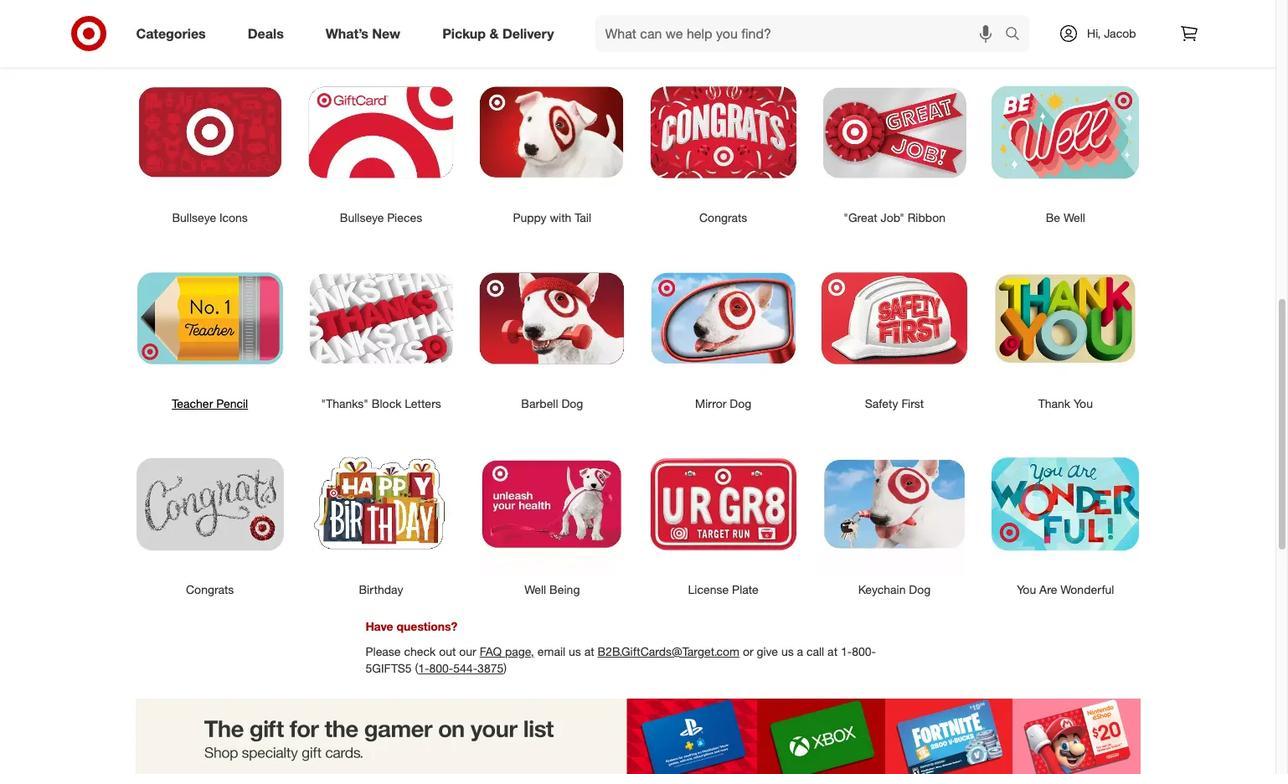 Task type: describe. For each thing, give the bounding box(es) containing it.
&
[[490, 25, 499, 42]]

a
[[797, 644, 804, 659]]

544-
[[453, 661, 478, 675]]

bullseye icons link
[[124, 55, 296, 226]]

safety first
[[865, 396, 924, 410]]

puppy
[[513, 210, 547, 224]]

license
[[688, 582, 729, 597]]

bullseye pieces link
[[296, 55, 467, 226]]

birthday
[[359, 582, 403, 597]]

pieces
[[387, 210, 422, 224]]

mirror dog link
[[638, 241, 809, 412]]

"great job" ribbon
[[844, 210, 946, 224]]

are
[[1040, 582, 1058, 597]]

thank you link
[[980, 241, 1152, 412]]

hi,
[[1087, 26, 1101, 40]]

or
[[743, 644, 754, 659]]

1-800-544-3875 )
[[418, 661, 507, 675]]

delivery
[[503, 25, 554, 42]]

you are wonderful
[[1017, 582, 1115, 597]]

1 at from the left
[[585, 644, 595, 659]]

happy holidays button
[[296, 0, 467, 43]]

dog for fireplace dog
[[225, 24, 246, 38]]

advertisement region
[[135, 699, 1141, 774]]

search
[[998, 26, 1038, 43]]

well being link
[[467, 427, 638, 598]]

hi, jacob
[[1087, 26, 1136, 40]]

have questions?
[[366, 619, 458, 633]]

questions?
[[397, 619, 458, 633]]

b2b.giftcards@target.com link
[[598, 644, 740, 659]]

deals link
[[234, 15, 305, 52]]

what's new link
[[311, 15, 422, 52]]

letters
[[405, 396, 441, 410]]

keychain dog link
[[809, 427, 980, 598]]

)
[[504, 661, 507, 675]]

to
[[728, 24, 738, 38]]

what's new
[[326, 25, 401, 42]]

bullseye icons
[[172, 210, 248, 224]]

faq
[[480, 644, 502, 659]]

feliz navidad
[[517, 24, 587, 38]]

dog for barbell dog
[[562, 396, 583, 410]]

boxes
[[1010, 24, 1043, 38]]

barbell dog
[[521, 396, 583, 410]]

be well
[[1046, 210, 1086, 224]]

us inside or give us a call at 1-800- 5gifts5 (
[[782, 644, 794, 659]]

pickup
[[442, 25, 486, 42]]

cheers
[[687, 24, 724, 38]]

mirror
[[695, 396, 727, 410]]

3875
[[478, 661, 504, 675]]

bullseye for bullseye pieces
[[340, 210, 384, 224]]

feliz
[[517, 24, 541, 38]]

being
[[550, 582, 580, 597]]

boxes with bullseyes
[[1010, 24, 1121, 38]]

thank
[[1039, 396, 1071, 410]]

0 horizontal spatial well
[[525, 582, 546, 597]]

license plate link
[[638, 427, 809, 598]]

well being
[[525, 582, 580, 597]]

keychain
[[859, 582, 906, 597]]

navidad
[[544, 24, 587, 38]]

pencil
[[216, 396, 248, 410]]

keychain dog
[[859, 582, 931, 597]]

teacher pencil link
[[124, 241, 296, 412]]

barbell
[[521, 396, 558, 410]]

icons
[[219, 210, 248, 224]]

"great
[[844, 210, 878, 224]]

plate
[[732, 582, 759, 597]]

first
[[902, 396, 924, 410]]

bullseye pieces
[[340, 210, 422, 224]]

with for puppy
[[550, 210, 572, 224]]

birthday link
[[296, 427, 467, 598]]

categories link
[[122, 15, 227, 52]]

feliz navidad button
[[467, 0, 638, 43]]



Task type: locate. For each thing, give the bounding box(es) containing it.
bullseye left 'pieces'
[[340, 210, 384, 224]]

1 horizontal spatial well
[[1064, 210, 1086, 224]]

0 vertical spatial congrats
[[700, 210, 748, 224]]

1 vertical spatial well
[[525, 582, 546, 597]]

mirror dog
[[695, 396, 752, 410]]

at right "email"
[[585, 644, 595, 659]]

bullseye for bullseye icons
[[172, 210, 216, 224]]

you inside button
[[741, 24, 761, 38]]

1-800-544-3875 link
[[418, 661, 504, 675]]

1 vertical spatial 800-
[[429, 661, 453, 675]]

What can we help you find? suggestions appear below search field
[[595, 15, 1010, 52]]

barbell dog link
[[467, 241, 638, 412]]

you right to
[[741, 24, 761, 38]]

5gifts5
[[366, 661, 412, 675]]

boxes with bullseyes link
[[980, 0, 1152, 40]]

(
[[415, 661, 418, 675]]

with
[[1046, 24, 1068, 38], [550, 210, 572, 224]]

800-
[[852, 644, 876, 659], [429, 661, 453, 675]]

bullseye
[[172, 210, 216, 224], [340, 210, 384, 224]]

teacher pencil
[[172, 396, 248, 410]]

800- right call
[[852, 644, 876, 659]]

safety
[[865, 396, 899, 410]]

dog for mirror dog
[[730, 396, 752, 410]]

0 horizontal spatial 800-
[[429, 661, 453, 675]]

well right be
[[1064, 210, 1086, 224]]

2 at from the left
[[828, 644, 838, 659]]

"thanks" block letters
[[321, 396, 441, 410]]

safety first link
[[809, 241, 980, 412]]

2 vertical spatial you
[[1017, 582, 1037, 597]]

1 vertical spatial with
[[550, 210, 572, 224]]

holidays
[[377, 24, 423, 38]]

800- down out
[[429, 661, 453, 675]]

bullseye left the icons at the top of the page
[[172, 210, 216, 224]]

wonderful
[[1061, 582, 1115, 597]]

2 horizontal spatial you
[[1074, 396, 1093, 410]]

you
[[741, 24, 761, 38], [1074, 396, 1093, 410], [1017, 582, 1037, 597]]

page,
[[505, 644, 534, 659]]

dog
[[225, 24, 246, 38], [562, 396, 583, 410], [730, 396, 752, 410], [909, 582, 931, 597]]

ribbon
[[908, 210, 946, 224]]

1- right call
[[841, 644, 852, 659]]

be well link
[[980, 55, 1152, 226]]

call
[[807, 644, 825, 659]]

1 horizontal spatial you
[[1017, 582, 1037, 597]]

block
[[372, 396, 402, 410]]

out
[[439, 644, 456, 659]]

be
[[1046, 210, 1061, 224]]

thank you
[[1039, 396, 1093, 410]]

well left being
[[525, 582, 546, 597]]

please check out our faq page, email us at b2b.giftcards@target.com
[[366, 644, 740, 659]]

puppy with tail
[[513, 210, 592, 224]]

1 horizontal spatial us
[[782, 644, 794, 659]]

with for boxes
[[1046, 24, 1068, 38]]

"great job" ribbon link
[[809, 55, 980, 226]]

fireplace
[[174, 24, 221, 38]]

categories
[[136, 25, 206, 42]]

0 horizontal spatial congrats link
[[124, 427, 296, 598]]

dog right barbell
[[562, 396, 583, 410]]

faq page, link
[[480, 644, 534, 659]]

at
[[585, 644, 595, 659], [828, 644, 838, 659]]

you left are
[[1017, 582, 1037, 597]]

1-
[[841, 644, 852, 659], [418, 661, 429, 675]]

1 horizontal spatial at
[[828, 644, 838, 659]]

you right thank
[[1074, 396, 1093, 410]]

bullseye inside bullseye pieces link
[[340, 210, 384, 224]]

tail
[[575, 210, 592, 224]]

with left the tail on the left
[[550, 210, 572, 224]]

cheers to you
[[687, 24, 761, 38]]

teacher
[[172, 396, 213, 410]]

you are wonderful link
[[980, 427, 1152, 598]]

0 horizontal spatial with
[[550, 210, 572, 224]]

1 vertical spatial 1-
[[418, 661, 429, 675]]

0 vertical spatial congrats link
[[638, 55, 809, 226]]

0 horizontal spatial 1-
[[418, 661, 429, 675]]

us
[[569, 644, 581, 659], [782, 644, 794, 659]]

0 vertical spatial with
[[1046, 24, 1068, 38]]

pickup & delivery
[[442, 25, 554, 42]]

0 horizontal spatial us
[[569, 644, 581, 659]]

have
[[366, 619, 393, 633]]

happy holidays
[[340, 24, 423, 38]]

0 vertical spatial you
[[741, 24, 761, 38]]

0 vertical spatial well
[[1064, 210, 1086, 224]]

1 horizontal spatial 800-
[[852, 644, 876, 659]]

1 vertical spatial congrats
[[186, 582, 234, 597]]

us right "email"
[[569, 644, 581, 659]]

search button
[[998, 15, 1038, 55]]

jacob
[[1104, 26, 1136, 40]]

cheers to you button
[[638, 0, 809, 43]]

license plate
[[688, 582, 759, 597]]

check
[[404, 644, 436, 659]]

dog right keychain on the bottom right of the page
[[909, 582, 931, 597]]

dog right mirror
[[730, 396, 752, 410]]

bullseye inside bullseye icons link
[[172, 210, 216, 224]]

1 horizontal spatial with
[[1046, 24, 1068, 38]]

0 horizontal spatial congrats
[[186, 582, 234, 597]]

us left a
[[782, 644, 794, 659]]

1 horizontal spatial bullseye
[[340, 210, 384, 224]]

1- inside or give us a call at 1-800- 5gifts5 (
[[841, 644, 852, 659]]

pickup & delivery link
[[428, 15, 575, 52]]

1 vertical spatial congrats link
[[124, 427, 296, 598]]

new
[[372, 25, 401, 42]]

congrats
[[700, 210, 748, 224], [186, 582, 234, 597]]

b2b.giftcards@target.com
[[598, 644, 740, 659]]

please
[[366, 644, 401, 659]]

"thanks" block letters link
[[296, 241, 467, 412]]

dog inside button
[[225, 24, 246, 38]]

email
[[538, 644, 566, 659]]

0 horizontal spatial bullseye
[[172, 210, 216, 224]]

1 horizontal spatial congrats
[[700, 210, 748, 224]]

1- down 'check'
[[418, 661, 429, 675]]

800- inside or give us a call at 1-800- 5gifts5 (
[[852, 644, 876, 659]]

with right boxes
[[1046, 24, 1068, 38]]

what's
[[326, 25, 369, 42]]

fireplace dog
[[174, 24, 246, 38]]

1 vertical spatial you
[[1074, 396, 1093, 410]]

deals
[[248, 25, 284, 42]]

2 bullseye from the left
[[340, 210, 384, 224]]

at right call
[[828, 644, 838, 659]]

well
[[1064, 210, 1086, 224], [525, 582, 546, 597]]

happy
[[340, 24, 374, 38]]

at inside or give us a call at 1-800- 5gifts5 (
[[828, 644, 838, 659]]

1 horizontal spatial congrats link
[[638, 55, 809, 226]]

0 horizontal spatial at
[[585, 644, 595, 659]]

1 us from the left
[[569, 644, 581, 659]]

2 us from the left
[[782, 644, 794, 659]]

1 horizontal spatial 1-
[[841, 644, 852, 659]]

puppy with tail link
[[467, 55, 638, 226]]

0 vertical spatial 800-
[[852, 644, 876, 659]]

0 vertical spatial 1-
[[841, 644, 852, 659]]

give
[[757, 644, 778, 659]]

dog left deals
[[225, 24, 246, 38]]

"thanks"
[[321, 396, 369, 410]]

congrats link
[[638, 55, 809, 226], [124, 427, 296, 598]]

dog for keychain dog
[[909, 582, 931, 597]]

0 horizontal spatial you
[[741, 24, 761, 38]]

1 bullseye from the left
[[172, 210, 216, 224]]

bullseyes
[[1071, 24, 1121, 38]]



Task type: vqa. For each thing, say whether or not it's contained in the screenshot.
the middle 'LA'
no



